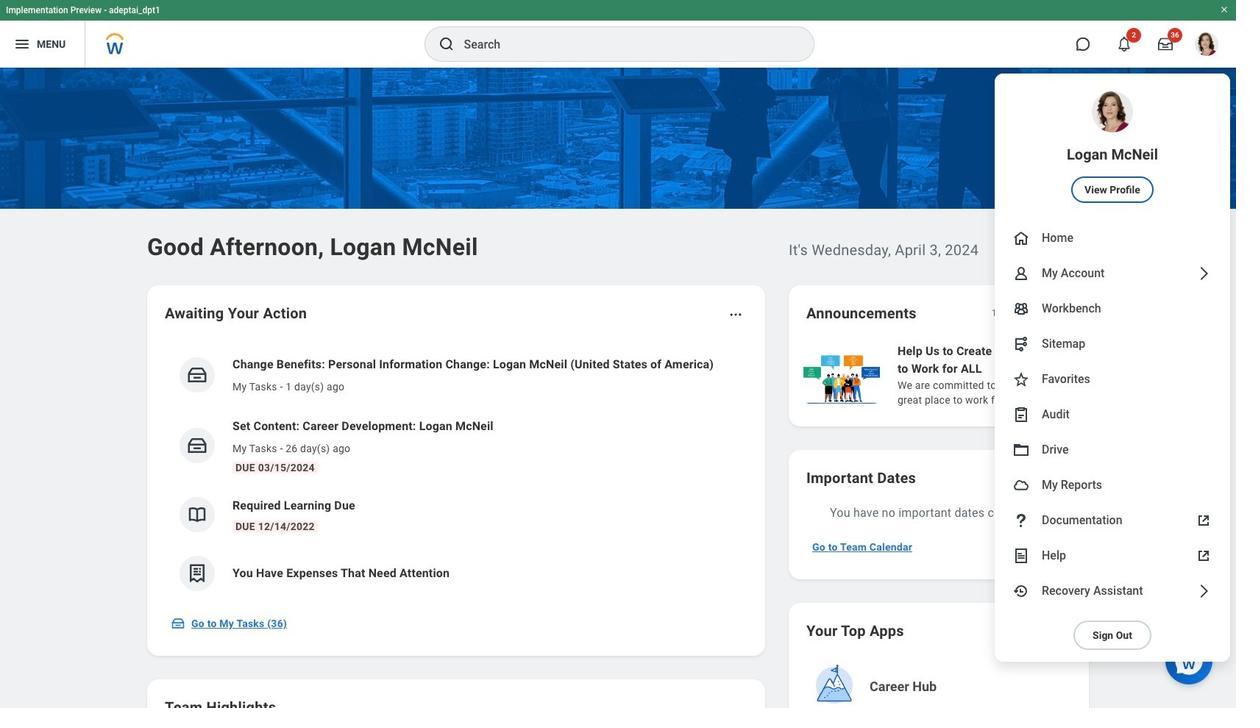 Task type: vqa. For each thing, say whether or not it's contained in the screenshot.
tenth menu item from the bottom
yes



Task type: describe. For each thing, give the bounding box(es) containing it.
Search Workday  search field
[[464, 28, 784, 60]]

chevron right image for time icon
[[1196, 583, 1213, 601]]

inbox image
[[186, 364, 208, 387]]

5 menu item from the top
[[995, 327, 1231, 362]]

chevron left small image
[[1026, 306, 1041, 321]]

9 menu item from the top
[[995, 468, 1231, 504]]

6 menu item from the top
[[995, 362, 1231, 398]]

star image
[[1013, 371, 1031, 389]]

1 horizontal spatial list
[[801, 342, 1237, 409]]

4 menu item from the top
[[995, 292, 1231, 327]]

home image
[[1013, 230, 1031, 247]]

close environment banner image
[[1221, 5, 1229, 14]]

ext link image for tenth menu item from the top
[[1196, 512, 1213, 530]]

justify image
[[13, 35, 31, 53]]

11 menu item from the top
[[995, 539, 1231, 574]]

dashboard expenses image
[[186, 563, 208, 585]]

paste image
[[1013, 406, 1031, 424]]

12 menu item from the top
[[995, 574, 1231, 610]]

search image
[[438, 35, 455, 53]]

inbox large image
[[1159, 37, 1174, 52]]

2 menu item from the top
[[995, 221, 1231, 256]]

question image
[[1013, 512, 1031, 530]]



Task type: locate. For each thing, give the bounding box(es) containing it.
ext link image
[[1196, 512, 1213, 530], [1196, 548, 1213, 565]]

menu item
[[995, 74, 1231, 221], [995, 221, 1231, 256], [995, 256, 1231, 292], [995, 292, 1231, 327], [995, 327, 1231, 362], [995, 362, 1231, 398], [995, 398, 1231, 433], [995, 433, 1231, 468], [995, 468, 1231, 504], [995, 504, 1231, 539], [995, 539, 1231, 574], [995, 574, 1231, 610]]

0 horizontal spatial list
[[165, 345, 748, 604]]

2 ext link image from the top
[[1196, 548, 1213, 565]]

1 vertical spatial ext link image
[[1196, 548, 1213, 565]]

0 vertical spatial chevron right image
[[1196, 265, 1213, 283]]

banner
[[0, 0, 1237, 663]]

endpoints image
[[1013, 336, 1031, 353]]

chevron right image for user image
[[1196, 265, 1213, 283]]

1 menu item from the top
[[995, 74, 1231, 221]]

book open image
[[186, 504, 208, 526]]

time image
[[1013, 583, 1031, 601]]

1 ext link image from the top
[[1196, 512, 1213, 530]]

notifications large image
[[1118, 37, 1132, 52]]

chevron right small image
[[1053, 306, 1068, 321]]

contact card matrix manager image
[[1013, 300, 1031, 318]]

1 vertical spatial chevron right image
[[1196, 583, 1213, 601]]

0 vertical spatial ext link image
[[1196, 512, 1213, 530]]

document image
[[1013, 548, 1031, 565]]

3 menu item from the top
[[995, 256, 1231, 292]]

7 menu item from the top
[[995, 398, 1231, 433]]

1 vertical spatial inbox image
[[171, 617, 186, 632]]

1 chevron right image from the top
[[1196, 265, 1213, 283]]

1 horizontal spatial inbox image
[[186, 435, 208, 457]]

menu
[[995, 74, 1231, 663]]

inbox image
[[186, 435, 208, 457], [171, 617, 186, 632]]

avatar image
[[1013, 477, 1031, 495]]

chevron right image
[[1196, 265, 1213, 283], [1196, 583, 1213, 601]]

0 horizontal spatial inbox image
[[171, 617, 186, 632]]

main content
[[0, 68, 1237, 709]]

logan mcneil image
[[1196, 32, 1219, 56]]

folder open image
[[1013, 442, 1031, 459]]

8 menu item from the top
[[995, 433, 1231, 468]]

ext link image for 11th menu item from the top
[[1196, 548, 1213, 565]]

user image
[[1013, 265, 1031, 283]]

10 menu item from the top
[[995, 504, 1231, 539]]

2 chevron right image from the top
[[1196, 583, 1213, 601]]

0 vertical spatial inbox image
[[186, 435, 208, 457]]

list
[[801, 342, 1237, 409], [165, 345, 748, 604]]

status
[[992, 308, 1016, 320]]



